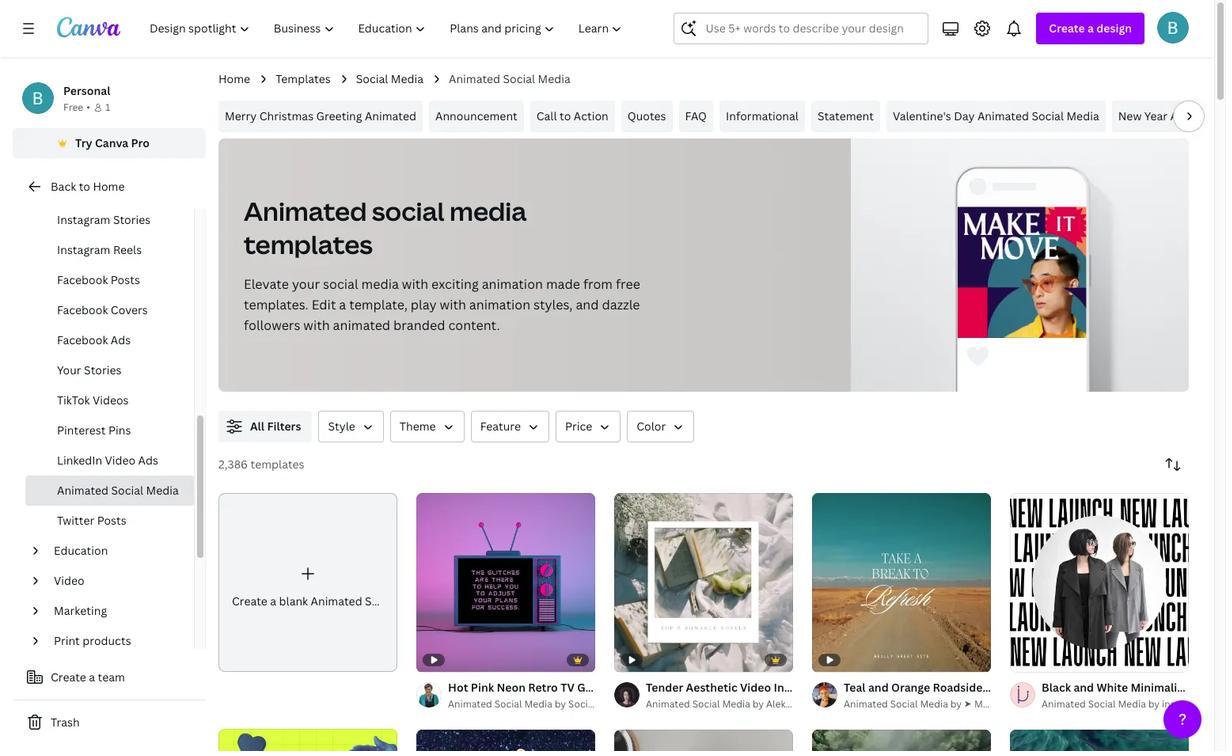 Task type: vqa. For each thing, say whether or not it's contained in the screenshot.
'Get Canva Pro'
no



Task type: describe. For each thing, give the bounding box(es) containing it.
facebook ads
[[57, 333, 131, 348]]

pinterest
[[57, 423, 106, 438]]

products
[[83, 634, 131, 649]]

valentine's
[[893, 108, 952, 124]]

pop up notification text message quote animated instagram post image
[[615, 730, 793, 752]]

facebook covers
[[57, 303, 148, 318]]

create a blank animated social media link
[[219, 493, 433, 672]]

social inside elevate your social media with exciting animation made from free templates. edit a template, play with animation styles, and dazzle followers with animated branded content.
[[323, 276, 358, 293]]

by for insangle
[[1149, 698, 1160, 711]]

action
[[574, 108, 609, 124]]

create a blank animated social media element
[[219, 493, 433, 672]]

social inside animated social media by insangle link
[[1089, 698, 1116, 711]]

social inside valentine's day animated social media link
[[1032, 108, 1064, 124]]

covers
[[111, 303, 148, 318]]

new
[[1119, 108, 1142, 124]]

instagram stories
[[57, 212, 151, 227]]

social inside animated social media templates
[[372, 194, 445, 228]]

price
[[565, 419, 593, 434]]

twitter posts
[[57, 513, 127, 528]]

and
[[576, 296, 599, 314]]

style button
[[319, 411, 384, 443]]

marketing
[[54, 603, 107, 618]]

try canva pro button
[[13, 128, 206, 158]]

create a team button
[[13, 662, 206, 694]]

filters
[[267, 419, 301, 434]]

1 vertical spatial ads
[[138, 453, 158, 468]]

animated social media by socially sorted link
[[448, 697, 638, 713]]

0 horizontal spatial with
[[304, 317, 330, 334]]

1
[[105, 101, 110, 114]]

reels
[[113, 242, 142, 257]]

create a team
[[51, 670, 125, 685]]

your
[[57, 363, 81, 378]]

merry christmas greeting animated
[[225, 108, 417, 124]]

1 horizontal spatial animated social media
[[449, 71, 571, 86]]

0 vertical spatial ads
[[111, 333, 131, 348]]

template,
[[349, 296, 408, 314]]

free •
[[63, 101, 90, 114]]

social media link
[[356, 70, 424, 88]]

by for socially
[[555, 698, 566, 711]]

templates link
[[276, 70, 331, 88]]

1 vertical spatial animation
[[469, 296, 531, 314]]

informational link
[[720, 101, 805, 132]]

edit
[[312, 296, 336, 314]]

facebook for facebook ads
[[57, 333, 108, 348]]

home link
[[219, 70, 250, 88]]

tiktok videos link
[[25, 386, 194, 416]]

designer
[[1021, 698, 1061, 711]]

facebook ads link
[[25, 325, 194, 356]]

your stories
[[57, 363, 122, 378]]

social inside create a blank animated social media element
[[365, 594, 397, 609]]

theme
[[400, 419, 436, 434]]

create for create a team
[[51, 670, 86, 685]]

social inside the animated social media by socially sorted link
[[495, 698, 522, 711]]

media inside animated social media templates
[[450, 194, 527, 228]]

animated inside animated social media templates
[[244, 194, 367, 228]]

announcement link
[[429, 101, 524, 132]]

s
[[1225, 108, 1227, 124]]

video link
[[48, 566, 185, 596]]

to for call
[[560, 108, 571, 124]]

price button
[[556, 411, 621, 443]]

stories for instagram stories
[[113, 212, 151, 227]]

0 vertical spatial with
[[402, 276, 429, 293]]

1 horizontal spatial home
[[219, 71, 250, 86]]

your stories link
[[25, 356, 194, 386]]

➤
[[965, 698, 972, 711]]

trash link
[[13, 707, 206, 739]]

linkedin
[[57, 453, 102, 468]]

twitter posts link
[[25, 506, 194, 536]]

free
[[63, 101, 83, 114]]

valentine's day animated social media
[[893, 108, 1100, 124]]

2,386 templates
[[219, 457, 305, 472]]

all
[[250, 419, 265, 434]]

Sort by button
[[1158, 449, 1189, 481]]

content.
[[449, 317, 500, 334]]

1 vertical spatial templates
[[251, 457, 305, 472]]

create for create a design
[[1050, 21, 1085, 36]]

print
[[54, 634, 80, 649]]

personal
[[63, 83, 110, 98]]

your
[[292, 276, 320, 293]]

templates
[[276, 71, 331, 86]]

insangle
[[1163, 698, 1200, 711]]

a inside elevate your social media with exciting animation made from free templates. edit a template, play with animation styles, and dazzle followers with animated branded content.
[[339, 296, 346, 314]]

all filters
[[250, 419, 301, 434]]

to for back
[[79, 179, 90, 194]]

animated
[[333, 317, 391, 334]]

call to action link
[[530, 101, 615, 132]]

chubar
[[819, 698, 853, 711]]

feature button
[[471, 411, 550, 443]]

a for team
[[89, 670, 95, 685]]

templates inside animated social media templates
[[244, 227, 373, 261]]

by for aleksandra
[[753, 698, 764, 711]]

animated social media templates
[[244, 194, 527, 261]]

video inside video link
[[54, 573, 84, 588]]

my
[[975, 698, 989, 711]]

linkedin video ads
[[57, 453, 158, 468]]

all filters button
[[219, 411, 312, 443]]

sorted
[[607, 698, 638, 711]]

theme button
[[390, 411, 465, 443]]

made
[[546, 276, 580, 293]]

try
[[75, 135, 92, 150]]

video inside "linkedin video ads" link
[[105, 453, 136, 468]]

posts for twitter posts
[[97, 513, 127, 528]]

posts for facebook posts
[[111, 272, 140, 287]]

a for design
[[1088, 21, 1094, 36]]

christmas
[[260, 108, 314, 124]]

team
[[98, 670, 125, 685]]

1 vertical spatial animated social media
[[57, 483, 179, 498]]

back to home link
[[13, 171, 206, 203]]

animated social media by insangle
[[1042, 698, 1200, 711]]



Task type: locate. For each thing, give the bounding box(es) containing it.
merry
[[225, 108, 257, 124]]

2 horizontal spatial with
[[440, 296, 466, 314]]

create left blank
[[232, 594, 268, 609]]

2 vertical spatial create
[[51, 670, 86, 685]]

marketing link
[[48, 596, 185, 626]]

2 horizontal spatial create
[[1050, 21, 1085, 36]]

aleksandra
[[767, 698, 817, 711]]

new year animated s
[[1119, 108, 1227, 124]]

3 by from the left
[[951, 698, 962, 711]]

create inside 'button'
[[51, 670, 86, 685]]

brad klo image
[[1158, 12, 1189, 44]]

0 vertical spatial stories
[[113, 212, 151, 227]]

1 vertical spatial posts
[[97, 513, 127, 528]]

social inside social media link
[[356, 71, 388, 86]]

1 vertical spatial with
[[440, 296, 466, 314]]

1 horizontal spatial video
[[105, 453, 136, 468]]

facebook up facebook ads
[[57, 303, 108, 318]]

style
[[328, 419, 355, 434]]

1 vertical spatial home
[[93, 179, 125, 194]]

instagram for instagram reels
[[57, 242, 110, 257]]

0 vertical spatial instagram
[[57, 212, 110, 227]]

animated social media down "linkedin video ads" link
[[57, 483, 179, 498]]

back to home
[[51, 179, 125, 194]]

posts inside 'link'
[[97, 513, 127, 528]]

0 vertical spatial to
[[560, 108, 571, 124]]

linkedin video ads link
[[25, 446, 194, 476]]

merry christmas greeting animated link
[[219, 101, 423, 132]]

create a design
[[1050, 21, 1132, 36]]

1 vertical spatial create
[[232, 594, 268, 609]]

ads down pinterest pins link on the left bottom of the page
[[138, 453, 158, 468]]

animated social media up announcement
[[449, 71, 571, 86]]

a right 'edit'
[[339, 296, 346, 314]]

0 vertical spatial home
[[219, 71, 250, 86]]

1 vertical spatial media
[[362, 276, 399, 293]]

•
[[87, 101, 90, 114]]

0 horizontal spatial home
[[93, 179, 125, 194]]

2 instagram from the top
[[57, 242, 110, 257]]

posts
[[111, 272, 140, 287], [97, 513, 127, 528]]

facebook posts link
[[25, 265, 194, 295]]

Search search field
[[706, 13, 919, 44]]

color button
[[627, 411, 695, 443]]

create for create a blank animated social media
[[232, 594, 268, 609]]

pins
[[108, 423, 131, 438]]

0 horizontal spatial social
[[323, 276, 358, 293]]

try canva pro
[[75, 135, 150, 150]]

instagram for instagram stories
[[57, 212, 110, 227]]

by left ➤
[[951, 698, 962, 711]]

facebook covers link
[[25, 295, 194, 325]]

stories down facebook ads link at the top left
[[84, 363, 122, 378]]

1 vertical spatial to
[[79, 179, 90, 194]]

1 vertical spatial facebook
[[57, 303, 108, 318]]

black and white minimalism new launch animated social media image
[[1010, 493, 1189, 672]]

1 by from the left
[[555, 698, 566, 711]]

0 horizontal spatial media
[[362, 276, 399, 293]]

1 vertical spatial stories
[[84, 363, 122, 378]]

create
[[1050, 21, 1085, 36], [232, 594, 268, 609], [51, 670, 86, 685]]

0 horizontal spatial ads
[[111, 333, 131, 348]]

socially
[[569, 698, 604, 711]]

4 by from the left
[[1149, 698, 1160, 711]]

tiktok
[[57, 393, 90, 408]]

instagram reels link
[[25, 235, 194, 265]]

1 vertical spatial instagram
[[57, 242, 110, 257]]

0 vertical spatial templates
[[244, 227, 373, 261]]

tiktok videos
[[57, 393, 129, 408]]

pinterest pins
[[57, 423, 131, 438]]

elevate your social media with exciting animation made from free templates. edit a template, play with animation styles, and dazzle followers with animated branded content.
[[244, 276, 641, 334]]

social
[[356, 71, 388, 86], [503, 71, 535, 86], [1032, 108, 1064, 124], [111, 483, 143, 498], [365, 594, 397, 609], [495, 698, 522, 711], [693, 698, 720, 711], [891, 698, 918, 711], [991, 698, 1019, 711], [1089, 698, 1116, 711]]

instagram
[[57, 212, 110, 227], [57, 242, 110, 257]]

quotes
[[628, 108, 666, 124]]

None search field
[[674, 13, 929, 44]]

posts up education link in the bottom left of the page
[[97, 513, 127, 528]]

facebook for facebook posts
[[57, 272, 108, 287]]

a left "team"
[[89, 670, 95, 685]]

trash
[[51, 715, 80, 730]]

0 horizontal spatial video
[[54, 573, 84, 588]]

by left insangle
[[1149, 698, 1160, 711]]

exciting
[[432, 276, 479, 293]]

video up marketing
[[54, 573, 84, 588]]

play
[[411, 296, 437, 314]]

facebook down instagram reels
[[57, 272, 108, 287]]

1 vertical spatial video
[[54, 573, 84, 588]]

2 vertical spatial facebook
[[57, 333, 108, 348]]

facebook up your stories
[[57, 333, 108, 348]]

stories for your stories
[[84, 363, 122, 378]]

a inside "dropdown button"
[[1088, 21, 1094, 36]]

free
[[616, 276, 641, 293]]

facebook posts
[[57, 272, 140, 287]]

create a design button
[[1037, 13, 1145, 44]]

media
[[391, 71, 424, 86], [538, 71, 571, 86], [1067, 108, 1100, 124], [146, 483, 179, 498], [400, 594, 433, 609], [525, 698, 553, 711], [723, 698, 751, 711], [921, 698, 949, 711], [1119, 698, 1147, 711]]

instagram down back to home
[[57, 212, 110, 227]]

animation
[[482, 276, 543, 293], [469, 296, 531, 314]]

instagram reels
[[57, 242, 142, 257]]

templates down all filters
[[251, 457, 305, 472]]

print products
[[54, 634, 131, 649]]

1 facebook from the top
[[57, 272, 108, 287]]

quotes link
[[621, 101, 673, 132]]

0 horizontal spatial to
[[79, 179, 90, 194]]

animated social media by insangle link
[[1042, 697, 1200, 713]]

a left design
[[1088, 21, 1094, 36]]

statement link
[[812, 101, 881, 132]]

home
[[219, 71, 250, 86], [93, 179, 125, 194]]

animated social media by ➤ my social designer link
[[844, 697, 1061, 713]]

2,386
[[219, 457, 248, 472]]

by left socially
[[555, 698, 566, 711]]

pro
[[131, 135, 150, 150]]

animated social media by socially sorted
[[448, 698, 638, 711]]

ads
[[111, 333, 131, 348], [138, 453, 158, 468]]

day
[[954, 108, 975, 124]]

animation up styles,
[[482, 276, 543, 293]]

create down print
[[51, 670, 86, 685]]

0 vertical spatial animated social media
[[449, 71, 571, 86]]

a for blank
[[270, 594, 276, 609]]

faq link
[[679, 101, 714, 132]]

1 horizontal spatial create
[[232, 594, 268, 609]]

twitter
[[57, 513, 94, 528]]

feature
[[480, 419, 521, 434]]

posts down the reels
[[111, 272, 140, 287]]

facebook inside "link"
[[57, 272, 108, 287]]

with up play
[[402, 276, 429, 293]]

instagram up facebook posts
[[57, 242, 110, 257]]

to right 'call'
[[560, 108, 571, 124]]

call to action
[[537, 108, 609, 124]]

education link
[[48, 536, 185, 566]]

with down 'edit'
[[304, 317, 330, 334]]

valentine's day animated social media link
[[887, 101, 1106, 132]]

elevate
[[244, 276, 289, 293]]

education
[[54, 543, 108, 558]]

animated social media templates image
[[852, 139, 1189, 392], [958, 207, 1087, 338]]

facebook for facebook covers
[[57, 303, 108, 318]]

create left design
[[1050, 21, 1085, 36]]

1 horizontal spatial social
[[372, 194, 445, 228]]

announcement
[[436, 108, 518, 124]]

top level navigation element
[[139, 13, 636, 44]]

posts inside "link"
[[111, 272, 140, 287]]

1 vertical spatial social
[[323, 276, 358, 293]]

with down exciting
[[440, 296, 466, 314]]

templates up the 'your'
[[244, 227, 373, 261]]

2 by from the left
[[753, 698, 764, 711]]

0 vertical spatial facebook
[[57, 272, 108, 287]]

faq
[[685, 108, 707, 124]]

create a blank animated social media
[[232, 594, 433, 609]]

social
[[372, 194, 445, 228], [323, 276, 358, 293]]

0 vertical spatial animation
[[482, 276, 543, 293]]

animation up content.
[[469, 296, 531, 314]]

home up merry
[[219, 71, 250, 86]]

a
[[1088, 21, 1094, 36], [339, 296, 346, 314], [270, 594, 276, 609], [89, 670, 95, 685]]

social inside animated social media by aleksandra chubar link
[[693, 698, 720, 711]]

1 horizontal spatial to
[[560, 108, 571, 124]]

2 vertical spatial with
[[304, 317, 330, 334]]

statement
[[818, 108, 874, 124]]

home up instagram stories at the left
[[93, 179, 125, 194]]

a inside 'button'
[[89, 670, 95, 685]]

templates
[[244, 227, 373, 261], [251, 457, 305, 472]]

instagram stories link
[[25, 205, 194, 235]]

0 vertical spatial video
[[105, 453, 136, 468]]

1 instagram from the top
[[57, 212, 110, 227]]

by
[[555, 698, 566, 711], [753, 698, 764, 711], [951, 698, 962, 711], [1149, 698, 1160, 711]]

1 horizontal spatial media
[[450, 194, 527, 228]]

ads down covers
[[111, 333, 131, 348]]

0 vertical spatial create
[[1050, 21, 1085, 36]]

followers
[[244, 317, 300, 334]]

media inside elevate your social media with exciting animation made from free templates. edit a template, play with animation styles, and dazzle followers with animated branded content.
[[362, 276, 399, 293]]

with
[[402, 276, 429, 293], [440, 296, 466, 314], [304, 317, 330, 334]]

3 facebook from the top
[[57, 333, 108, 348]]

color
[[637, 419, 666, 434]]

video down "pins"
[[105, 453, 136, 468]]

call
[[537, 108, 557, 124]]

by left 'aleksandra'
[[753, 698, 764, 711]]

1 horizontal spatial ads
[[138, 453, 158, 468]]

0 vertical spatial posts
[[111, 272, 140, 287]]

by for ➤
[[951, 698, 962, 711]]

animated
[[449, 71, 501, 86], [365, 108, 417, 124], [978, 108, 1029, 124], [1171, 108, 1222, 124], [244, 194, 367, 228], [57, 483, 109, 498], [311, 594, 362, 609], [448, 698, 492, 711], [646, 698, 690, 711], [844, 698, 888, 711], [1042, 698, 1086, 711]]

1 horizontal spatial with
[[402, 276, 429, 293]]

animated social media by aleksandra chubar link
[[646, 697, 853, 713]]

informational
[[726, 108, 799, 124]]

blank
[[279, 594, 308, 609]]

2 facebook from the top
[[57, 303, 108, 318]]

create inside "dropdown button"
[[1050, 21, 1085, 36]]

stories up the reels
[[113, 212, 151, 227]]

0 horizontal spatial animated social media
[[57, 483, 179, 498]]

0 horizontal spatial create
[[51, 670, 86, 685]]

0 vertical spatial media
[[450, 194, 527, 228]]

to right back
[[79, 179, 90, 194]]

new year animated s link
[[1112, 101, 1227, 132]]

a left blank
[[270, 594, 276, 609]]

0 vertical spatial social
[[372, 194, 445, 228]]

print products link
[[48, 626, 185, 656]]



